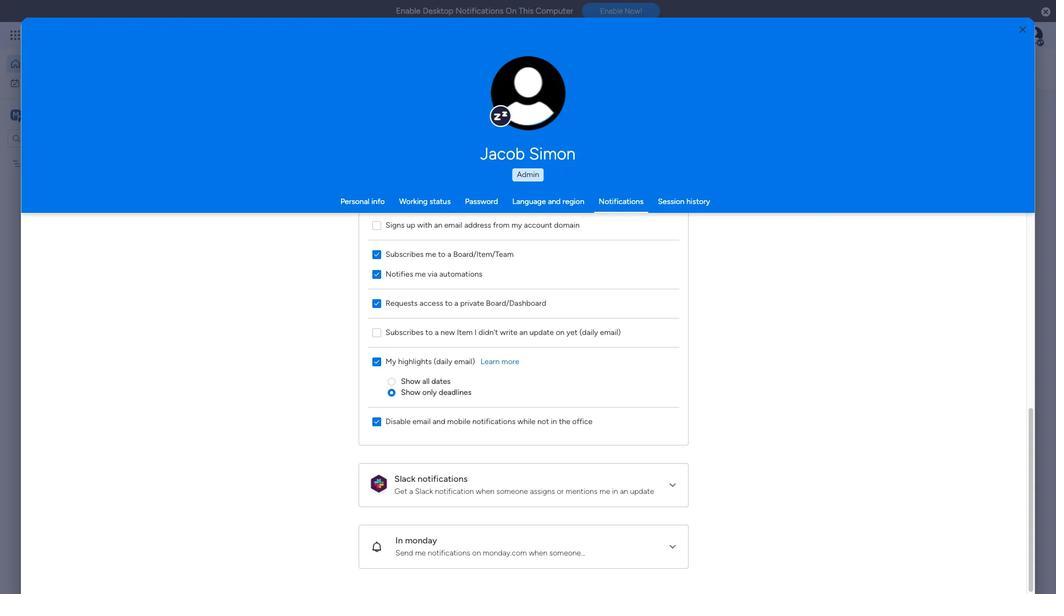 Task type: locate. For each thing, give the bounding box(es) containing it.
option
[[0, 154, 140, 156]]

work down home
[[37, 78, 53, 87]]

email
[[445, 220, 463, 230], [413, 417, 431, 426]]

2 show from the top
[[401, 388, 421, 397]]

email left address in the top left of the page
[[445, 220, 463, 230]]

0 vertical spatial and
[[548, 197, 561, 206]]

when left someone...
[[529, 548, 548, 558]]

password
[[465, 197, 498, 206]]

1 vertical spatial an
[[520, 328, 528, 337]]

0 horizontal spatial workspace
[[47, 109, 90, 120]]

2 vertical spatial notifications
[[428, 548, 471, 558]]

and left region
[[548, 197, 561, 206]]

my
[[512, 220, 523, 230]]

0 horizontal spatial update
[[530, 328, 554, 337]]

email)
[[601, 328, 621, 337], [455, 357, 476, 366]]

notifications inside slack notifications get a slack notification when someone assigns or mentions me in an update
[[418, 474, 468, 484]]

1 vertical spatial work
[[231, 242, 247, 251]]

in monday send me notifications on monday.com when someone...
[[396, 535, 586, 558]]

1 horizontal spatial and
[[433, 417, 446, 426]]

main right >
[[303, 242, 320, 251]]

a left private
[[455, 299, 459, 308]]

me left via
[[416, 269, 426, 279]]

personal info
[[341, 197, 385, 206]]

email right disable
[[413, 417, 431, 426]]

2 vertical spatial and
[[433, 417, 446, 426]]

1 vertical spatial show
[[401, 388, 421, 397]]

1 horizontal spatial when
[[529, 548, 548, 558]]

invite your teammates and start collaborating
[[286, 377, 467, 387]]

or
[[557, 487, 564, 496]]

0 vertical spatial slack
[[395, 474, 416, 484]]

requests access to a private board/dashboard
[[386, 299, 547, 308]]

show down start
[[401, 388, 421, 397]]

1 vertical spatial subscribes
[[386, 328, 424, 337]]

1 horizontal spatial workspace
[[322, 242, 359, 251]]

write
[[500, 328, 518, 337]]

on inside region
[[556, 328, 565, 337]]

1 vertical spatial to
[[446, 299, 453, 308]]

requests
[[386, 299, 418, 308]]

and left start
[[377, 377, 392, 387]]

1 vertical spatial my
[[26, 159, 36, 168]]

dates
[[432, 377, 451, 386]]

workspace up search in workspace field
[[47, 109, 90, 120]]

enable inside button
[[601, 7, 623, 16]]

status
[[430, 197, 451, 206]]

on left monday.com
[[473, 548, 481, 558]]

0 horizontal spatial work
[[37, 78, 53, 87]]

0 horizontal spatial when
[[476, 487, 495, 496]]

didn't
[[479, 328, 499, 337]]

show only deadlines
[[401, 388, 472, 397]]

1 vertical spatial and
[[377, 377, 392, 387]]

workspace right >
[[322, 242, 359, 251]]

1 horizontal spatial in
[[613, 487, 619, 496]]

on left yet
[[556, 328, 565, 337]]

notifications inside in monday send me notifications on monday.com when someone...
[[428, 548, 471, 558]]

in right the mentions
[[613, 487, 619, 496]]

a inside slack notifications get a slack notification when someone assigns or mentions me in an update
[[410, 487, 414, 496]]

working status
[[399, 197, 451, 206]]

show for show all dates
[[401, 377, 421, 386]]

my board
[[26, 159, 58, 168]]

0 horizontal spatial in
[[551, 417, 558, 426]]

and inside region
[[433, 417, 446, 426]]

via
[[428, 269, 438, 279]]

work inside button
[[37, 78, 53, 87]]

notifications right region
[[599, 197, 644, 206]]

notifications down monday
[[428, 548, 471, 558]]

0 vertical spatial in
[[551, 417, 558, 426]]

1 horizontal spatial (daily
[[580, 328, 599, 337]]

and
[[548, 197, 561, 206], [377, 377, 392, 387], [433, 417, 446, 426]]

workspace
[[47, 109, 90, 120], [322, 242, 359, 251]]

1 horizontal spatial work
[[231, 242, 247, 251]]

subscribes down "requests"
[[386, 328, 424, 337]]

slack up get
[[395, 474, 416, 484]]

a for notifications
[[410, 487, 414, 496]]

invite
[[286, 377, 308, 387]]

1 vertical spatial main
[[303, 242, 320, 251]]

this
[[519, 6, 534, 16]]

a right get
[[410, 487, 414, 496]]

notifications link
[[599, 197, 644, 206]]

2 vertical spatial an
[[621, 487, 629, 496]]

0 vertical spatial on
[[556, 328, 565, 337]]

1 horizontal spatial update
[[631, 487, 655, 496]]

workspace image
[[10, 109, 21, 121]]

my left board
[[26, 159, 36, 168]]

change profile picture
[[505, 99, 552, 117]]

0 vertical spatial work
[[37, 78, 53, 87]]

1 vertical spatial notifications
[[418, 474, 468, 484]]

in inside region
[[551, 417, 558, 426]]

0 vertical spatial notifications
[[473, 417, 516, 426]]

when inside in monday send me notifications on monday.com when someone...
[[529, 548, 548, 558]]

to left new
[[426, 328, 433, 337]]

region
[[563, 197, 585, 206]]

(daily
[[580, 328, 599, 337], [434, 357, 453, 366]]

0 horizontal spatial on
[[473, 548, 481, 558]]

language and region
[[513, 197, 585, 206]]

1 horizontal spatial email)
[[601, 328, 621, 337]]

deadlines
[[439, 388, 472, 397]]

to for access
[[446, 299, 453, 308]]

0 vertical spatial email)
[[601, 328, 621, 337]]

0 vertical spatial to
[[439, 250, 446, 259]]

me up via
[[426, 250, 437, 259]]

1 horizontal spatial enable
[[601, 7, 623, 16]]

change
[[505, 99, 530, 108]]

(daily right yet
[[580, 328, 599, 337]]

to right access
[[446, 299, 453, 308]]

the
[[559, 417, 571, 426]]

notifications left while
[[473, 417, 516, 426]]

enable left now! at the right of the page
[[601, 7, 623, 16]]

2 horizontal spatial and
[[548, 197, 561, 206]]

notifications left on
[[456, 6, 504, 16]]

history
[[687, 197, 711, 206]]

collaborating
[[415, 377, 467, 387]]

main right workspace icon
[[25, 109, 45, 120]]

0 vertical spatial subscribes
[[386, 250, 424, 259]]

1 vertical spatial in
[[613, 487, 619, 496]]

subscribes up notifies
[[386, 250, 424, 259]]

my for my work
[[24, 78, 35, 87]]

0 vertical spatial my
[[24, 78, 35, 87]]

my down home
[[24, 78, 35, 87]]

an
[[435, 220, 443, 230], [520, 328, 528, 337], [621, 487, 629, 496]]

enable left desktop
[[396, 6, 421, 16]]

1 vertical spatial (daily
[[434, 357, 453, 366]]

my up start
[[386, 357, 397, 366]]

a for access
[[455, 299, 459, 308]]

start
[[394, 377, 413, 387]]

0 vertical spatial notifications
[[456, 6, 504, 16]]

my inside button
[[24, 78, 35, 87]]

my work button
[[7, 74, 118, 92]]

show
[[401, 377, 421, 386], [401, 388, 421, 397]]

with
[[418, 220, 433, 230]]

mobile
[[448, 417, 471, 426]]

to
[[439, 250, 446, 259], [446, 299, 453, 308], [426, 328, 433, 337]]

in inside slack notifications get a slack notification when someone assigns or mentions me in an update
[[613, 487, 619, 496]]

1 subscribes from the top
[[386, 250, 424, 259]]

notifications up notification
[[418, 474, 468, 484]]

1 vertical spatial when
[[529, 548, 548, 558]]

subscribes for subscribes to a new item i didn't write an update on yet (daily email)
[[386, 328, 424, 337]]

2 horizontal spatial an
[[621, 487, 629, 496]]

1 horizontal spatial on
[[556, 328, 565, 337]]

0 horizontal spatial notifications
[[456, 6, 504, 16]]

my highlights (daily email)
[[386, 357, 476, 366]]

1 vertical spatial workspace
[[322, 242, 359, 251]]

a
[[448, 250, 452, 259], [455, 299, 459, 308], [435, 328, 439, 337], [410, 487, 414, 496]]

access
[[420, 299, 444, 308]]

slack right get
[[416, 487, 433, 496]]

enable
[[396, 6, 421, 16], [601, 7, 623, 16]]

1 horizontal spatial notifications
[[599, 197, 644, 206]]

1 horizontal spatial email
[[445, 220, 463, 230]]

notifications for email
[[473, 417, 516, 426]]

an inside slack notifications get a slack notification when someone assigns or mentions me in an update
[[621, 487, 629, 496]]

not
[[538, 417, 550, 426]]

close image
[[1020, 26, 1027, 34]]

assigns
[[530, 487, 556, 496]]

jacob simon button
[[377, 144, 680, 164]]

to up 'notifies me via automations'
[[439, 250, 446, 259]]

account
[[524, 220, 553, 230]]

from
[[494, 220, 510, 230]]

0 vertical spatial when
[[476, 487, 495, 496]]

1 vertical spatial email)
[[455, 357, 476, 366]]

0 vertical spatial update
[[530, 328, 554, 337]]

in
[[396, 535, 403, 546]]

email) left learn
[[455, 357, 476, 366]]

me down monday
[[416, 548, 426, 558]]

region
[[360, 16, 689, 445]]

info
[[372, 197, 385, 206]]

my inside region
[[386, 357, 397, 366]]

an right "write"
[[520, 328, 528, 337]]

computer
[[536, 6, 574, 16]]

when inside slack notifications get a slack notification when someone assigns or mentions me in an update
[[476, 487, 495, 496]]

my
[[24, 78, 35, 87], [26, 159, 36, 168], [386, 357, 397, 366]]

picture
[[517, 109, 540, 117]]

work left management
[[231, 242, 247, 251]]

personal
[[341, 197, 370, 206]]

board/dashboard
[[486, 299, 547, 308]]

email) right yet
[[601, 328, 621, 337]]

show left all
[[401, 377, 421, 386]]

my inside list box
[[26, 159, 36, 168]]

notifications for monday
[[428, 548, 471, 558]]

an right with
[[435, 220, 443, 230]]

i
[[475, 328, 477, 337]]

working status link
[[399, 197, 451, 206]]

yet
[[567, 328, 578, 337]]

0 vertical spatial an
[[435, 220, 443, 230]]

workspace selection element
[[10, 108, 92, 122]]

me right the mentions
[[600, 487, 611, 496]]

on inside in monday send me notifications on monday.com when someone...
[[473, 548, 481, 558]]

0 vertical spatial workspace
[[47, 109, 90, 120]]

new
[[441, 328, 456, 337]]

notifications
[[456, 6, 504, 16], [599, 197, 644, 206]]

1 vertical spatial notifications
[[599, 197, 644, 206]]

an right the mentions
[[621, 487, 629, 496]]

notifications
[[473, 417, 516, 426], [418, 474, 468, 484], [428, 548, 471, 558]]

(daily up "dates"
[[434, 357, 453, 366]]

0 vertical spatial main
[[25, 109, 45, 120]]

0 horizontal spatial enable
[[396, 6, 421, 16]]

subscribes for subscribes me to a board/item/team
[[386, 250, 424, 259]]

2 vertical spatial my
[[386, 357, 397, 366]]

and left the mobile
[[433, 417, 446, 426]]

1 horizontal spatial main
[[303, 242, 320, 251]]

when left someone at the bottom
[[476, 487, 495, 496]]

me
[[426, 250, 437, 259], [416, 269, 426, 279], [600, 487, 611, 496], [416, 548, 426, 558]]

1 show from the top
[[401, 377, 421, 386]]

my for my board
[[26, 159, 36, 168]]

home button
[[7, 55, 118, 73]]

a up automations
[[448, 250, 452, 259]]

1 vertical spatial update
[[631, 487, 655, 496]]

0 horizontal spatial main
[[25, 109, 45, 120]]

to for me
[[439, 250, 446, 259]]

1 vertical spatial on
[[473, 548, 481, 558]]

0 horizontal spatial email
[[413, 417, 431, 426]]

in left the
[[551, 417, 558, 426]]

now!
[[625, 7, 642, 16]]

2 subscribes from the top
[[386, 328, 424, 337]]

0 vertical spatial show
[[401, 377, 421, 386]]



Task type: vqa. For each thing, say whether or not it's contained in the screenshot.
Apps By Monday option
no



Task type: describe. For each thing, give the bounding box(es) containing it.
someone...
[[550, 548, 586, 558]]

desktop
[[423, 6, 454, 16]]

me inside in monday send me notifications on monday.com when someone...
[[416, 548, 426, 558]]

on
[[506, 6, 517, 16]]

mentions
[[566, 487, 598, 496]]

1 horizontal spatial an
[[520, 328, 528, 337]]

enable desktop notifications on this computer
[[396, 6, 574, 16]]

show for show only deadlines
[[401, 388, 421, 397]]

>
[[297, 242, 301, 251]]

0 vertical spatial email
[[445, 220, 463, 230]]

me inside slack notifications get a slack notification when someone assigns or mentions me in an update
[[600, 487, 611, 496]]

jacob simon image
[[1026, 26, 1043, 44]]

work management > main workspace link
[[212, 134, 366, 258]]

slack notifications get a slack notification when someone assigns or mentions me in an update
[[395, 474, 655, 496]]

language and region link
[[513, 197, 585, 206]]

while
[[518, 417, 536, 426]]

signs
[[386, 220, 405, 230]]

personal info link
[[341, 197, 385, 206]]

all
[[423, 377, 430, 386]]

enable for enable desktop notifications on this computer
[[396, 6, 421, 16]]

0 vertical spatial (daily
[[580, 328, 599, 337]]

home
[[25, 59, 46, 68]]

my board list box
[[0, 152, 140, 321]]

someone
[[497, 487, 529, 496]]

0 horizontal spatial email)
[[455, 357, 476, 366]]

jacob simon
[[481, 144, 576, 164]]

notifies me via automations
[[386, 269, 483, 279]]

your
[[311, 377, 328, 387]]

select product image
[[10, 30, 21, 41]]

jacob
[[481, 144, 525, 164]]

board/item/team
[[454, 250, 514, 259]]

send
[[396, 548, 414, 558]]

work management > main workspace
[[231, 242, 359, 251]]

update inside region
[[530, 328, 554, 337]]

enable now!
[[601, 7, 642, 16]]

password link
[[465, 197, 498, 206]]

profile
[[532, 99, 552, 108]]

show all dates
[[401, 377, 451, 386]]

notification
[[435, 487, 474, 496]]

session history link
[[658, 197, 711, 206]]

working
[[399, 197, 428, 206]]

disable email and mobile notifications while not in the office
[[386, 417, 593, 426]]

m
[[13, 110, 19, 119]]

learn
[[481, 357, 500, 366]]

1 vertical spatial slack
[[416, 487, 433, 496]]

a for me
[[448, 250, 452, 259]]

enable for enable now!
[[601, 7, 623, 16]]

notifies
[[386, 269, 414, 279]]

2 vertical spatial to
[[426, 328, 433, 337]]

domain
[[555, 220, 580, 230]]

region containing signs up with an email address from my account domain
[[360, 16, 689, 445]]

my for my highlights (daily email)
[[386, 357, 397, 366]]

automations
[[440, 269, 483, 279]]

change profile picture button
[[491, 56, 566, 131]]

disable
[[386, 417, 411, 426]]

highlights
[[399, 357, 432, 366]]

language
[[513, 197, 546, 206]]

simon
[[529, 144, 576, 164]]

get
[[395, 487, 408, 496]]

main inside work management > main workspace link
[[303, 242, 320, 251]]

board
[[38, 159, 58, 168]]

management
[[249, 242, 295, 251]]

dapulse close image
[[1042, 7, 1051, 18]]

item
[[457, 328, 473, 337]]

signs up with an email address from my account domain
[[386, 220, 580, 230]]

main workspace
[[25, 109, 90, 120]]

main inside workspace selection element
[[25, 109, 45, 120]]

1 vertical spatial email
[[413, 417, 431, 426]]

0 horizontal spatial and
[[377, 377, 392, 387]]

enable now! button
[[582, 3, 661, 19]]

office
[[573, 417, 593, 426]]

subscribes to a new item i didn't write an update on yet (daily email)
[[386, 328, 621, 337]]

only
[[423, 388, 437, 397]]

monday
[[405, 535, 437, 546]]

my work
[[24, 78, 53, 87]]

session
[[658, 197, 685, 206]]

a left new
[[435, 328, 439, 337]]

session history
[[658, 197, 711, 206]]

0 horizontal spatial (daily
[[434, 357, 453, 366]]

Search in workspace field
[[23, 132, 92, 145]]

update inside slack notifications get a slack notification when someone assigns or mentions me in an update
[[631, 487, 655, 496]]

subscribes me to a board/item/team
[[386, 250, 514, 259]]

0 horizontal spatial an
[[435, 220, 443, 230]]

learn more link
[[481, 356, 520, 367]]

up
[[407, 220, 416, 230]]

learn more
[[481, 357, 520, 366]]

address
[[465, 220, 492, 230]]



